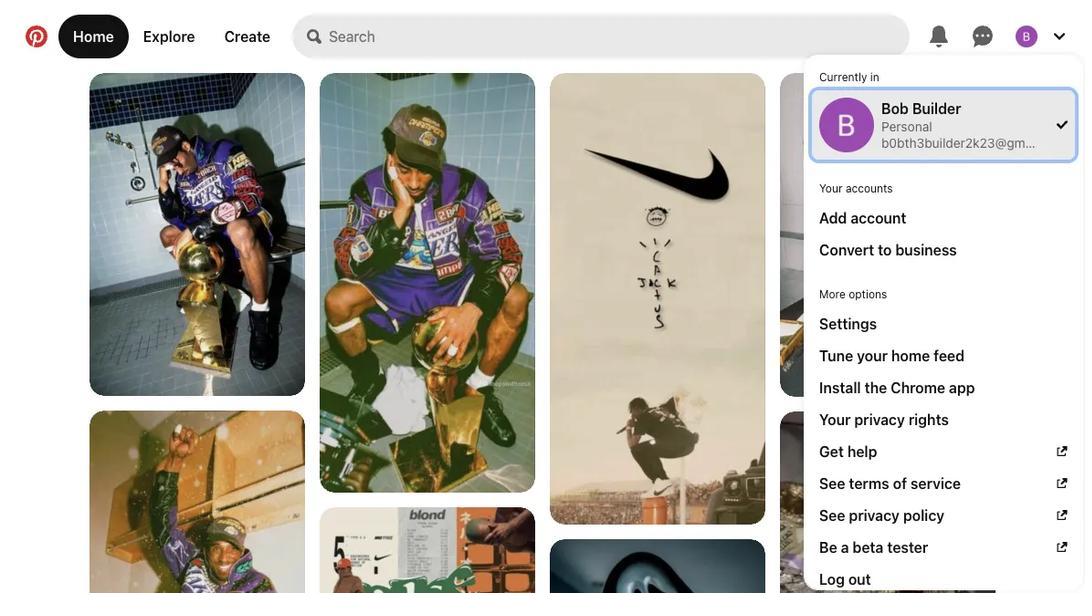 Task type: describe. For each thing, give the bounding box(es) containing it.
your
[[857, 347, 888, 364]]

this contains an image of: wallpaper cactus jack 🌵🔥 image
[[550, 73, 766, 594]]

your privacy rights
[[819, 411, 949, 428]]

add account
[[819, 209, 907, 227]]

get
[[819, 443, 844, 460]]

home link
[[58, 15, 129, 58]]

search icon image
[[307, 29, 322, 44]]

explore link
[[129, 15, 210, 58]]

currently
[[819, 70, 867, 83]]

options
[[849, 288, 887, 301]]

a
[[841, 539, 849, 556]]

convert
[[819, 241, 874, 259]]

bob builder image
[[1016, 26, 1038, 48]]

your for your privacy rights
[[819, 411, 851, 428]]

selected item image
[[1057, 120, 1068, 131]]

privacy for rights
[[855, 411, 905, 428]]

more options
[[819, 288, 887, 301]]

of
[[893, 475, 907, 492]]

tune your home feed link
[[819, 345, 1068, 366]]

create
[[224, 28, 271, 45]]

see for see terms of service
[[819, 475, 845, 492]]

accounts
[[846, 182, 893, 195]]

get help
[[819, 443, 877, 460]]

bob builder menu item
[[812, 90, 1075, 160]]

to
[[878, 241, 892, 259]]

account
[[851, 209, 907, 227]]

currently in element
[[812, 63, 1075, 160]]

see privacy policy
[[819, 507, 945, 524]]

be a beta tester
[[819, 539, 928, 556]]

beta
[[853, 539, 884, 556]]

settings link
[[819, 313, 1068, 334]]

Search text field
[[329, 15, 910, 58]]

settings
[[819, 315, 877, 333]]

your accounts
[[819, 182, 893, 195]]

log out
[[819, 571, 871, 588]]



Task type: locate. For each thing, give the bounding box(es) containing it.
your inside more options element
[[819, 411, 851, 428]]

policy
[[903, 507, 945, 524]]

business
[[896, 241, 957, 259]]

tune
[[819, 347, 853, 364]]

see up 'be'
[[819, 507, 845, 524]]

terms
[[849, 475, 889, 492]]

help
[[848, 443, 877, 460]]

2 your from the top
[[819, 411, 851, 428]]

log
[[819, 571, 845, 588]]

be
[[819, 539, 837, 556]]

create link
[[210, 15, 285, 58]]

privacy up be a beta tester
[[849, 507, 900, 524]]

see for see privacy policy
[[819, 507, 845, 524]]

list
[[0, 73, 1085, 594]]

get help link
[[819, 441, 1068, 462]]

tune your home feed
[[819, 347, 965, 364]]

app
[[949, 379, 975, 396]]

bob
[[882, 100, 909, 117]]

1 your from the top
[[819, 182, 843, 195]]

the
[[865, 379, 887, 396]]

convert to business
[[819, 241, 957, 259]]

privacy for policy
[[849, 507, 900, 524]]

home
[[892, 347, 930, 364]]

see inside 'link'
[[819, 475, 845, 492]]

currently in
[[819, 70, 880, 83]]

your for your accounts
[[819, 182, 843, 195]]

0 vertical spatial privacy
[[855, 411, 905, 428]]

your
[[819, 182, 843, 195], [819, 411, 851, 428]]

out
[[849, 571, 871, 588]]

your privacy rights link
[[819, 409, 1068, 430]]

your up get
[[819, 411, 851, 428]]

install the chrome app
[[819, 379, 975, 396]]

1 vertical spatial privacy
[[849, 507, 900, 524]]

your accounts element
[[812, 174, 1075, 266]]

0 vertical spatial your
[[819, 182, 843, 195]]

more options element
[[812, 280, 1075, 594]]

rights
[[909, 411, 949, 428]]

install
[[819, 379, 861, 396]]

feed
[[934, 347, 965, 364]]

1 vertical spatial your
[[819, 411, 851, 428]]

bob builder personal
[[882, 100, 961, 134]]

be a beta tester link
[[819, 537, 1068, 558]]

explore
[[143, 28, 195, 45]]

privacy down the the
[[855, 411, 905, 428]]

more
[[819, 288, 846, 301]]

tester
[[887, 539, 928, 556]]

see
[[819, 475, 845, 492], [819, 507, 845, 524]]

0 vertical spatial see
[[819, 475, 845, 492]]

personal
[[882, 119, 932, 134]]

see terms of service link
[[819, 473, 1068, 494]]

1 vertical spatial see
[[819, 507, 845, 524]]

2 see from the top
[[819, 507, 845, 524]]

add
[[819, 209, 847, 227]]

privacy
[[855, 411, 905, 428], [849, 507, 900, 524]]

your up add
[[819, 182, 843, 195]]

1 see from the top
[[819, 475, 845, 492]]

see privacy policy link
[[819, 505, 1068, 526]]

builder
[[912, 100, 961, 117]]

in
[[870, 70, 880, 83]]

chrome
[[891, 379, 946, 396]]

home
[[73, 28, 114, 45]]

see terms of service
[[819, 475, 961, 492]]

service
[[911, 475, 961, 492]]

this contains an image of: image
[[90, 73, 305, 396], [320, 73, 535, 493], [780, 73, 996, 399], [90, 411, 305, 594], [320, 508, 535, 594], [550, 540, 766, 594]]

see down get
[[819, 475, 845, 492]]



Task type: vqa. For each thing, say whether or not it's contained in the screenshot.
Edit profile Keep your personal details private. Information you add here is visible to any who can view your profile. Edit
no



